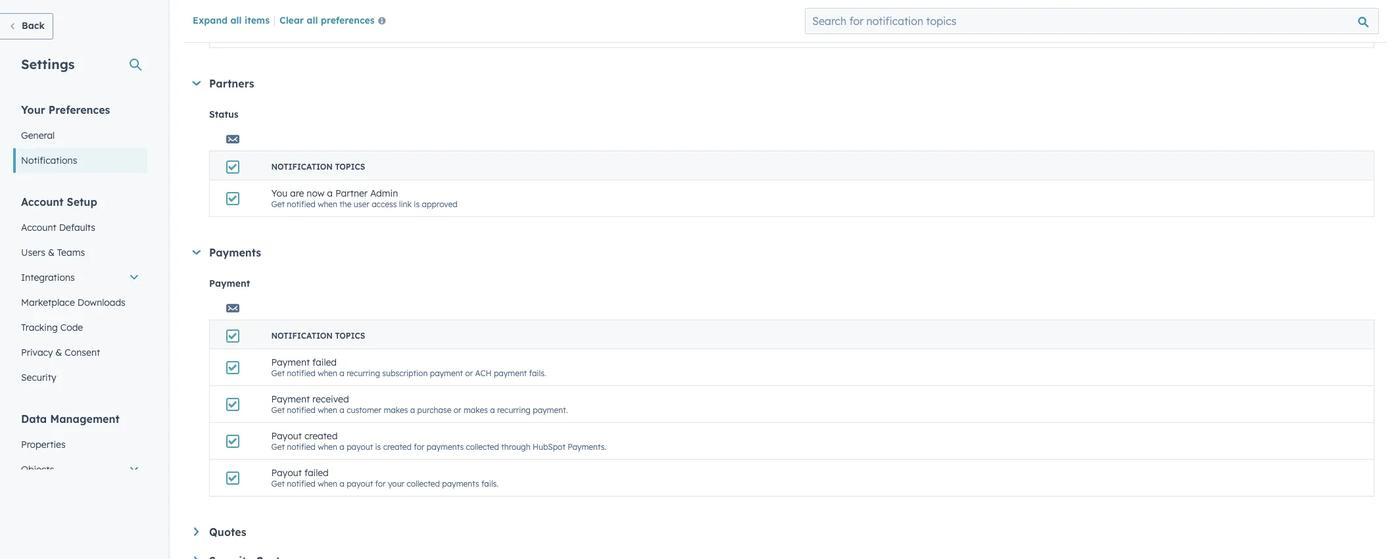 Task type: vqa. For each thing, say whether or not it's contained in the screenshot.
(Sample in the row
no



Task type: locate. For each thing, give the bounding box(es) containing it.
a down received
[[340, 442, 345, 452]]

recurring left payment.
[[497, 405, 531, 415]]

topics for partners
[[335, 162, 365, 172]]

makes
[[384, 405, 408, 415], [464, 405, 488, 415]]

2 account from the top
[[21, 222, 56, 234]]

collected left the through
[[466, 442, 499, 452]]

a left your
[[340, 479, 345, 489]]

when inside payment failed get notified when a recurring subscription payment or ach payment fails.
[[318, 368, 337, 378]]

users
[[21, 247, 45, 258]]

makes right customer
[[384, 405, 408, 415]]

has
[[596, 30, 610, 40]]

0 vertical spatial payment
[[209, 278, 250, 289]]

marketplace left has
[[548, 30, 594, 40]]

for left your
[[375, 479, 386, 489]]

3 get from the top
[[271, 368, 285, 378]]

the left user
[[340, 199, 352, 209]]

payout created get notified when a payout is created for payments collected through hubspot payments.
[[271, 430, 607, 452]]

privacy & consent
[[21, 347, 100, 358]]

notification
[[271, 162, 333, 172], [271, 331, 333, 341]]

get inside payout created get notified when a payout is created for payments collected through hubspot payments.
[[271, 442, 285, 452]]

account up 'account defaults'
[[21, 195, 64, 209]]

1 vertical spatial is
[[375, 442, 381, 452]]

5 get from the top
[[271, 442, 285, 452]]

payout down customer
[[347, 442, 373, 452]]

1 vertical spatial collected
[[407, 479, 440, 489]]

get for payout created
[[271, 442, 285, 452]]

0 vertical spatial or
[[465, 368, 473, 378]]

& right privacy
[[55, 347, 62, 358]]

caret image inside the payments dropdown button
[[192, 250, 201, 255]]

defaults
[[59, 222, 95, 234]]

0 vertical spatial payments
[[427, 442, 464, 452]]

get inside payment failed get notified when a recurring subscription payment or ach payment fails.
[[271, 368, 285, 378]]

4 notified from the top
[[287, 442, 316, 452]]

0 horizontal spatial the
[[340, 199, 352, 209]]

recurring
[[347, 368, 380, 378], [497, 405, 531, 415]]

payments down payout created get notified when a payout is created for payments collected through hubspot payments.
[[442, 479, 479, 489]]

failed inside payment failed get notified when a recurring subscription payment or ach payment fails.
[[312, 357, 337, 368]]

payment left ach
[[430, 368, 463, 378]]

purchase
[[417, 405, 452, 415]]

clear all preferences button
[[280, 14, 391, 30]]

1 payment from the left
[[430, 368, 463, 378]]

tracking
[[21, 322, 58, 333]]

1 vertical spatial for
[[375, 479, 386, 489]]

setup
[[67, 195, 97, 209]]

1 horizontal spatial recurring
[[497, 405, 531, 415]]

you've
[[403, 30, 428, 40]]

when for payment failed
[[318, 368, 337, 378]]

0 horizontal spatial marketplace
[[21, 297, 75, 308]]

1 notified from the top
[[287, 199, 316, 209]]

topics
[[335, 162, 365, 172], [335, 331, 365, 341]]

0 vertical spatial &
[[48, 247, 55, 258]]

0 horizontal spatial fails.
[[482, 479, 499, 489]]

caret image inside quotes dropdown button
[[194, 528, 199, 536]]

payout
[[271, 430, 302, 442], [271, 467, 302, 479]]

notified inside payout failed get notified when a payout for your collected payments fails.
[[287, 479, 316, 489]]

0 horizontal spatial collected
[[407, 479, 440, 489]]

account for account defaults
[[21, 222, 56, 234]]

template
[[368, 30, 401, 40]]

update right clear
[[314, 18, 345, 30]]

payout
[[347, 442, 373, 452], [347, 479, 373, 489]]

payout inside payout failed get notified when a payout for your collected payments fails.
[[347, 479, 373, 489]]

payout inside payout failed get notified when a payout for your collected payments fails.
[[271, 467, 302, 479]]

payments button
[[192, 246, 1375, 259]]

teams
[[57, 247, 85, 258]]

1 horizontal spatial is
[[414, 199, 420, 209]]

payout for failed
[[347, 479, 373, 489]]

1 horizontal spatial all
[[307, 14, 318, 26]]

all left items
[[231, 14, 242, 26]]

3 notified from the top
[[287, 405, 316, 415]]

1 vertical spatial marketplace
[[21, 297, 75, 308]]

0 horizontal spatial is
[[375, 442, 381, 452]]

when inside payout failed get notified when a payout for your collected payments fails.
[[318, 479, 337, 489]]

1 vertical spatial fails.
[[482, 479, 499, 489]]

admin
[[370, 187, 398, 199]]

2 get from the top
[[271, 199, 285, 209]]

for down purchase
[[414, 442, 425, 452]]

marketplace inside account setup element
[[21, 297, 75, 308]]

0 vertical spatial failed
[[312, 357, 337, 368]]

2 payout from the top
[[271, 467, 302, 479]]

template right items
[[271, 18, 311, 30]]

& right users
[[48, 247, 55, 258]]

makes down ach
[[464, 405, 488, 415]]

you
[[271, 187, 287, 199]]

account up users
[[21, 222, 56, 234]]

downloaded
[[430, 30, 476, 40]]

notified for payment received
[[287, 405, 316, 415]]

1 notification topics from the top
[[271, 162, 365, 172]]

2 topics from the top
[[335, 331, 365, 341]]

0 vertical spatial recurring
[[347, 368, 380, 378]]

Search for notification topics search field
[[805, 8, 1379, 34]]

payments inside payout failed get notified when a payout for your collected payments fails.
[[442, 479, 479, 489]]

payout for payout failed
[[271, 467, 302, 479]]

1 vertical spatial topics
[[335, 331, 365, 341]]

failed inside payout failed get notified when a payout for your collected payments fails.
[[304, 467, 329, 479]]

get
[[271, 30, 285, 40], [271, 199, 285, 209], [271, 368, 285, 378], [271, 405, 285, 415], [271, 442, 285, 452], [271, 479, 285, 489]]

install
[[686, 30, 707, 40]]

payout inside payout created get notified when a payout is created for payments collected through hubspot payments.
[[271, 430, 302, 442]]

1 all from the left
[[231, 14, 242, 26]]

1 horizontal spatial &
[[55, 347, 62, 358]]

or right purchase
[[454, 405, 461, 415]]

available
[[347, 18, 386, 30]]

a up received
[[340, 368, 345, 378]]

preferences
[[48, 103, 110, 116]]

payout inside payout created get notified when a payout is created for payments collected through hubspot payments.
[[347, 442, 373, 452]]

0 vertical spatial topics
[[335, 162, 365, 172]]

2 vertical spatial caret image
[[194, 556, 199, 559]]

template
[[271, 18, 311, 30], [512, 30, 546, 40]]

tracking code link
[[13, 315, 147, 340]]

0 vertical spatial collected
[[466, 442, 499, 452]]

security
[[21, 372, 56, 383]]

0 horizontal spatial for
[[375, 479, 386, 489]]

2 payment from the left
[[494, 368, 527, 378]]

get inside payout failed get notified when a payout for your collected payments fails.
[[271, 479, 285, 489]]

notified inside payment received get notified when a customer makes a purchase or makes a recurring payment.
[[287, 405, 316, 415]]

get for payout failed
[[271, 479, 285, 489]]

payments inside payout created get notified when a payout is created for payments collected through hubspot payments.
[[427, 442, 464, 452]]

collected right your
[[407, 479, 440, 489]]

payment inside payment received get notified when a customer makes a purchase or makes a recurring payment.
[[271, 393, 310, 405]]

failed for payout failed
[[304, 467, 329, 479]]

created down received
[[304, 430, 338, 442]]

users & teams
[[21, 247, 85, 258]]

1 vertical spatial caret image
[[194, 528, 199, 536]]

0 horizontal spatial makes
[[384, 405, 408, 415]]

5 notified from the top
[[287, 479, 316, 489]]

caret image
[[192, 250, 201, 255], [194, 528, 199, 536], [194, 556, 199, 559]]

your preferences element
[[13, 103, 147, 173]]

is
[[414, 199, 420, 209], [375, 442, 381, 452]]

1 notification from the top
[[271, 162, 333, 172]]

update right an
[[623, 30, 650, 40]]

account setup element
[[13, 195, 147, 390]]

1 vertical spatial notification topics
[[271, 331, 365, 341]]

marketplace down integrations
[[21, 297, 75, 308]]

ach
[[475, 368, 492, 378]]

failed
[[312, 357, 337, 368], [304, 467, 329, 479]]

payment
[[209, 278, 250, 289], [271, 357, 310, 368], [271, 393, 310, 405]]

1 horizontal spatial payment
[[494, 368, 527, 378]]

0 horizontal spatial recurring
[[347, 368, 380, 378]]

0 horizontal spatial payment
[[430, 368, 463, 378]]

1 topics from the top
[[335, 162, 365, 172]]

&
[[48, 247, 55, 258], [55, 347, 62, 358]]

when for payment received
[[318, 405, 337, 415]]

2 notified from the top
[[287, 368, 316, 378]]

payments
[[427, 442, 464, 452], [442, 479, 479, 489]]

0 vertical spatial marketplace
[[548, 30, 594, 40]]

approved
[[422, 199, 458, 209]]

update
[[314, 18, 345, 30], [623, 30, 650, 40]]

payments
[[209, 246, 261, 259]]

or
[[465, 368, 473, 378], [454, 405, 461, 415]]

0 vertical spatial is
[[414, 199, 420, 209]]

now
[[307, 187, 325, 199]]

a left template
[[361, 30, 366, 40]]

0 vertical spatial payout
[[271, 430, 302, 442]]

caret image
[[192, 81, 201, 86]]

1 horizontal spatial marketplace
[[548, 30, 594, 40]]

caret image for quotes
[[194, 528, 199, 536]]

collected inside payout failed get notified when a payout for your collected payments fails.
[[407, 479, 440, 489]]

users & teams link
[[13, 240, 147, 265]]

0 vertical spatial payout
[[347, 442, 373, 452]]

integrations button
[[13, 265, 147, 290]]

the inside template update available get a notification when a template you've downloaded from the template marketplace has an update ready to install
[[498, 30, 510, 40]]

collected inside payout created get notified when a payout is created for payments collected through hubspot payments.
[[466, 442, 499, 452]]

1 account from the top
[[21, 195, 64, 209]]

payment inside payment failed get notified when a recurring subscription payment or ach payment fails.
[[271, 357, 310, 368]]

a inside you are now a partner admin get notified when the user access link is approved
[[327, 187, 333, 199]]

1 horizontal spatial created
[[383, 442, 412, 452]]

account setup
[[21, 195, 97, 209]]

notifications link
[[13, 148, 147, 173]]

created up payout failed get notified when a payout for your collected payments fails.
[[383, 442, 412, 452]]

code
[[60, 322, 83, 333]]

account
[[21, 195, 64, 209], [21, 222, 56, 234]]

0 vertical spatial caret image
[[192, 250, 201, 255]]

0 vertical spatial the
[[498, 30, 510, 40]]

when inside payout created get notified when a payout is created for payments collected through hubspot payments.
[[318, 442, 337, 452]]

payments down purchase
[[427, 442, 464, 452]]

notified inside payment failed get notified when a recurring subscription payment or ach payment fails.
[[287, 368, 316, 378]]

general link
[[13, 123, 147, 148]]

all inside "button"
[[307, 14, 318, 26]]

1 vertical spatial payment
[[271, 357, 310, 368]]

back
[[22, 20, 45, 32]]

a down ach
[[490, 405, 495, 415]]

1 horizontal spatial fails.
[[529, 368, 546, 378]]

properties link
[[13, 432, 147, 457]]

0 horizontal spatial or
[[454, 405, 461, 415]]

1 makes from the left
[[384, 405, 408, 415]]

is up payout failed get notified when a payout for your collected payments fails.
[[375, 442, 381, 452]]

1 horizontal spatial collected
[[466, 442, 499, 452]]

& for privacy
[[55, 347, 62, 358]]

ready
[[652, 30, 674, 40]]

your
[[388, 479, 405, 489]]

all for expand
[[231, 14, 242, 26]]

is inside you are now a partner admin get notified when the user access link is approved
[[414, 199, 420, 209]]

fails.
[[529, 368, 546, 378], [482, 479, 499, 489]]

payment right ach
[[494, 368, 527, 378]]

marketplace
[[548, 30, 594, 40], [21, 297, 75, 308]]

quotes button
[[194, 526, 1375, 539]]

clear all preferences
[[280, 14, 375, 26]]

1 vertical spatial &
[[55, 347, 62, 358]]

2 all from the left
[[307, 14, 318, 26]]

1 horizontal spatial makes
[[464, 405, 488, 415]]

payout left your
[[347, 479, 373, 489]]

collected
[[466, 442, 499, 452], [407, 479, 440, 489]]

template right 'from'
[[512, 30, 546, 40]]

get inside template update available get a notification when a template you've downloaded from the template marketplace has an update ready to install
[[271, 30, 285, 40]]

1 vertical spatial failed
[[304, 467, 329, 479]]

0 horizontal spatial &
[[48, 247, 55, 258]]

1 horizontal spatial or
[[465, 368, 473, 378]]

1 vertical spatial notification
[[271, 331, 333, 341]]

notified inside payout created get notified when a payout is created for payments collected through hubspot payments.
[[287, 442, 316, 452]]

all up notification
[[307, 14, 318, 26]]

2 notification from the top
[[271, 331, 333, 341]]

0 vertical spatial fails.
[[529, 368, 546, 378]]

account defaults link
[[13, 215, 147, 240]]

1 vertical spatial the
[[340, 199, 352, 209]]

when
[[339, 30, 359, 40], [318, 199, 337, 209], [318, 368, 337, 378], [318, 405, 337, 415], [318, 442, 337, 452], [318, 479, 337, 489]]

a down clear
[[287, 30, 292, 40]]

2 vertical spatial payment
[[271, 393, 310, 405]]

0 vertical spatial notification
[[271, 162, 333, 172]]

0 vertical spatial notification topics
[[271, 162, 365, 172]]

1 payout from the top
[[271, 430, 302, 442]]

notification topics up now
[[271, 162, 365, 172]]

0 vertical spatial for
[[414, 442, 425, 452]]

or left ach
[[465, 368, 473, 378]]

1 vertical spatial account
[[21, 222, 56, 234]]

recurring up customer
[[347, 368, 380, 378]]

1 horizontal spatial for
[[414, 442, 425, 452]]

quotes
[[209, 526, 246, 539]]

recurring inside payment received get notified when a customer makes a purchase or makes a recurring payment.
[[497, 405, 531, 415]]

marketplace downloads link
[[13, 290, 147, 315]]

failed for payment failed
[[312, 357, 337, 368]]

2 notification topics from the top
[[271, 331, 365, 341]]

1 vertical spatial payout
[[347, 479, 373, 489]]

integrations
[[21, 272, 75, 283]]

is right link
[[414, 199, 420, 209]]

1 payout from the top
[[347, 442, 373, 452]]

4 get from the top
[[271, 405, 285, 415]]

notified
[[287, 199, 316, 209], [287, 368, 316, 378], [287, 405, 316, 415], [287, 442, 316, 452], [287, 479, 316, 489]]

preferences
[[321, 14, 375, 26]]

1 vertical spatial or
[[454, 405, 461, 415]]

6 get from the top
[[271, 479, 285, 489]]

0 vertical spatial account
[[21, 195, 64, 209]]

for inside payout failed get notified when a payout for your collected payments fails.
[[375, 479, 386, 489]]

notified for payout created
[[287, 442, 316, 452]]

a right now
[[327, 187, 333, 199]]

0 horizontal spatial all
[[231, 14, 242, 26]]

2 payout from the top
[[347, 479, 373, 489]]

1 horizontal spatial the
[[498, 30, 510, 40]]

get inside payment received get notified when a customer makes a purchase or makes a recurring payment.
[[271, 405, 285, 415]]

1 vertical spatial payments
[[442, 479, 479, 489]]

notification for partners
[[271, 162, 333, 172]]

1 vertical spatial recurring
[[497, 405, 531, 415]]

1 vertical spatial payout
[[271, 467, 302, 479]]

back link
[[0, 13, 53, 39]]

payment
[[430, 368, 463, 378], [494, 368, 527, 378]]

data management element
[[13, 412, 147, 559]]

for inside payout created get notified when a payout is created for payments collected through hubspot payments.
[[414, 442, 425, 452]]

notification topics up received
[[271, 331, 365, 341]]

notification topics
[[271, 162, 365, 172], [271, 331, 365, 341]]

notified for payment failed
[[287, 368, 316, 378]]

the right 'from'
[[498, 30, 510, 40]]

1 get from the top
[[271, 30, 285, 40]]

payment for payment failed get notified when a recurring subscription payment or ach payment fails.
[[271, 357, 310, 368]]

account for account setup
[[21, 195, 64, 209]]

when inside payment received get notified when a customer makes a purchase or makes a recurring payment.
[[318, 405, 337, 415]]

a inside payment failed get notified when a recurring subscription payment or ach payment fails.
[[340, 368, 345, 378]]

notification topics for payments
[[271, 331, 365, 341]]



Task type: describe. For each thing, give the bounding box(es) containing it.
payout for payout created
[[271, 430, 302, 442]]

a inside payout created get notified when a payout is created for payments collected through hubspot payments.
[[340, 442, 345, 452]]

marketplace inside template update available get a notification when a template you've downloaded from the template marketplace has an update ready to install
[[548, 30, 594, 40]]

properties
[[21, 439, 66, 451]]

downloads
[[77, 297, 126, 308]]

marketplace downloads
[[21, 297, 126, 308]]

notification for payments
[[271, 331, 333, 341]]

payments for created
[[427, 442, 464, 452]]

are
[[290, 187, 304, 199]]

notified for payout failed
[[287, 479, 316, 489]]

hubspot
[[533, 442, 566, 452]]

when for payout failed
[[318, 479, 337, 489]]

0 horizontal spatial created
[[304, 430, 338, 442]]

customer
[[347, 405, 382, 415]]

your preferences
[[21, 103, 110, 116]]

or inside payment failed get notified when a recurring subscription payment or ach payment fails.
[[465, 368, 473, 378]]

status
[[209, 109, 238, 120]]

the inside you are now a partner admin get notified when the user access link is approved
[[340, 199, 352, 209]]

partner
[[335, 187, 368, 199]]

1 horizontal spatial update
[[623, 30, 650, 40]]

0 horizontal spatial update
[[314, 18, 345, 30]]

recurring inside payment failed get notified when a recurring subscription payment or ach payment fails.
[[347, 368, 380, 378]]

is inside payout created get notified when a payout is created for payments collected through hubspot payments.
[[375, 442, 381, 452]]

when inside you are now a partner admin get notified when the user access link is approved
[[318, 199, 337, 209]]

payment for payment
[[209, 278, 250, 289]]

user
[[354, 199, 370, 209]]

an
[[612, 30, 621, 40]]

payment.
[[533, 405, 568, 415]]

payment for payment received get notified when a customer makes a purchase or makes a recurring payment.
[[271, 393, 310, 405]]

from
[[478, 30, 495, 40]]

notification topics for partners
[[271, 162, 365, 172]]

consent
[[65, 347, 100, 358]]

privacy & consent link
[[13, 340, 147, 365]]

partners
[[209, 77, 254, 90]]

& for users
[[48, 247, 55, 258]]

get inside you are now a partner admin get notified when the user access link is approved
[[271, 199, 285, 209]]

all for clear
[[307, 14, 318, 26]]

expand all items
[[193, 14, 270, 26]]

template update available get a notification when a template you've downloaded from the template marketplace has an update ready to install
[[271, 18, 707, 40]]

access
[[372, 199, 397, 209]]

notification
[[294, 30, 337, 40]]

caret image for payments
[[192, 250, 201, 255]]

payments for failed
[[442, 479, 479, 489]]

a left customer
[[340, 405, 345, 415]]

1 horizontal spatial template
[[512, 30, 546, 40]]

account defaults
[[21, 222, 95, 234]]

clear
[[280, 14, 304, 26]]

notified inside you are now a partner admin get notified when the user access link is approved
[[287, 199, 316, 209]]

management
[[50, 412, 120, 426]]

payout failed get notified when a payout for your collected payments fails.
[[271, 467, 499, 489]]

your
[[21, 103, 45, 116]]

when inside template update available get a notification when a template you've downloaded from the template marketplace has an update ready to install
[[339, 30, 359, 40]]

items
[[245, 14, 270, 26]]

expand all items button
[[193, 14, 270, 26]]

objects
[[21, 464, 54, 476]]

2 makes from the left
[[464, 405, 488, 415]]

security link
[[13, 365, 147, 390]]

privacy
[[21, 347, 53, 358]]

payment received get notified when a customer makes a purchase or makes a recurring payment.
[[271, 393, 568, 415]]

a inside payout failed get notified when a payout for your collected payments fails.
[[340, 479, 345, 489]]

payment failed get notified when a recurring subscription payment or ach payment fails.
[[271, 357, 546, 378]]

data management
[[21, 412, 120, 426]]

0 horizontal spatial template
[[271, 18, 311, 30]]

notifications
[[21, 155, 77, 166]]

fails. inside payout failed get notified when a payout for your collected payments fails.
[[482, 479, 499, 489]]

topics for payments
[[335, 331, 365, 341]]

get for payment failed
[[271, 368, 285, 378]]

fails. inside payment failed get notified when a recurring subscription payment or ach payment fails.
[[529, 368, 546, 378]]

objects button
[[13, 457, 147, 482]]

get for payment received
[[271, 405, 285, 415]]

to
[[676, 30, 683, 40]]

received
[[312, 393, 349, 405]]

payments.
[[568, 442, 607, 452]]

tracking code
[[21, 322, 83, 333]]

a left purchase
[[410, 405, 415, 415]]

general
[[21, 130, 55, 141]]

or inside payment received get notified when a customer makes a purchase or makes a recurring payment.
[[454, 405, 461, 415]]

when for payout created
[[318, 442, 337, 452]]

expand
[[193, 14, 228, 26]]

subscription
[[382, 368, 428, 378]]

you are now a partner admin get notified when the user access link is approved
[[271, 187, 458, 209]]

payout for created
[[347, 442, 373, 452]]

data
[[21, 412, 47, 426]]

through
[[501, 442, 531, 452]]

settings
[[21, 56, 75, 72]]

partners button
[[192, 77, 1375, 90]]

link
[[399, 199, 412, 209]]



